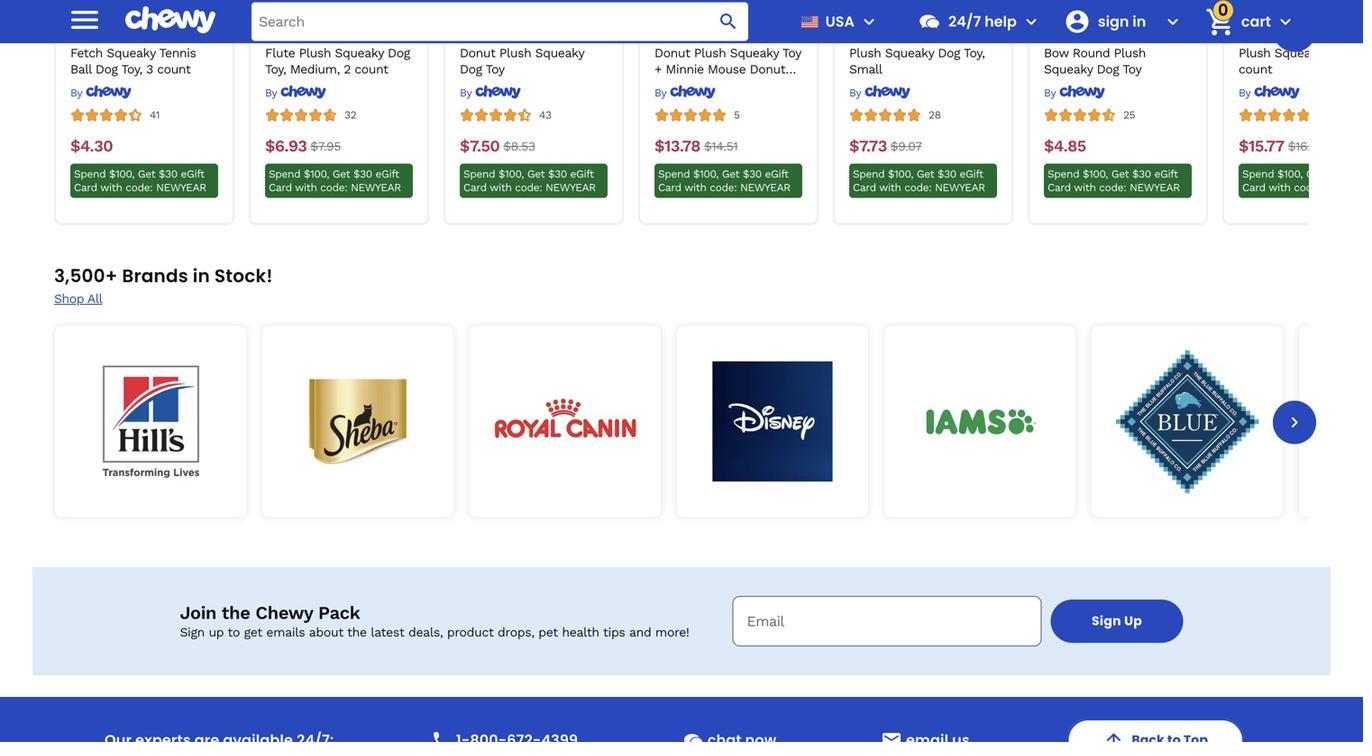 Task type: vqa. For each thing, say whether or not it's contained in the screenshot.
23864
no



Task type: describe. For each thing, give the bounding box(es) containing it.
32
[[345, 109, 357, 121]]

egift for $7.73
[[960, 168, 984, 180]]

1 horizontal spatial the
[[347, 625, 367, 640]]

mouse for minnie mouse plush squeaky dog toy, small
[[935, 29, 973, 44]]

princess tiana plush squeaky dog t
[[1239, 29, 1364, 76]]

about
[[309, 625, 344, 640]]

1 spend from the left
[[74, 168, 106, 180]]

Product search field
[[252, 2, 749, 41]]

plush down the '+'
[[655, 78, 687, 93]]

$100, for $13.78
[[694, 168, 719, 180]]

count for squeaky
[[355, 62, 388, 76]]

brands
[[122, 263, 188, 289]]

5 disney from the left
[[1045, 29, 1083, 44]]

spend $100, get $30 egift card with code: newyear for $13.78
[[658, 168, 791, 194]]

squeaky inside princess tiana plush squeaky dog t
[[1275, 45, 1324, 60]]

minnie for squeaky
[[503, 29, 541, 44]]

toy, inside the champagne & flute plush squeaky dog toy, medium, 2 count
[[265, 62, 286, 76]]

dog inside minnie mouse plush squeaky dog toy, small
[[938, 45, 961, 60]]

6 $100, from the left
[[1083, 168, 1109, 180]]

squeaky up 5
[[691, 78, 740, 93]]

Search text field
[[252, 2, 749, 41]]

and
[[630, 625, 652, 640]]

$7.95 text field
[[311, 137, 341, 156]]

1 egift from the left
[[181, 168, 204, 180]]

cart menu image
[[1275, 11, 1297, 32]]

pet
[[539, 625, 558, 640]]

$14.51 text field
[[704, 137, 738, 156]]

mouse for minnie mouse donut plush squeaky dog toy
[[545, 29, 583, 44]]

6 spend from the left
[[1048, 168, 1080, 180]]

hills image
[[69, 340, 233, 504]]

champagne
[[305, 29, 374, 44]]

sign up
[[1092, 612, 1143, 630]]

sheba image
[[276, 340, 440, 504]]

fetch
[[70, 45, 103, 60]]

drops,
[[498, 625, 535, 640]]

$30 for $7.73
[[938, 168, 957, 180]]

toy, inside minnie mouse plush squeaky dog toy, small
[[964, 45, 985, 60]]

spend $100, get $30 egift card with code: newyear for $6.93
[[269, 168, 401, 194]]

get
[[244, 625, 262, 640]]

disney for $13.78
[[655, 29, 694, 44]]

mouse for mickey mouse donut plush squeaky toy + minnie mouse donut plush squeaky dog toy
[[741, 29, 779, 44]]

medium,
[[290, 62, 340, 76]]

1 vertical spatial list
[[51, 322, 1364, 524]]

$4.30
[[70, 137, 113, 156]]

24/7 help link
[[911, 0, 1017, 43]]

6 spend $100, get $30 egift card with code: newyear from the left
[[1048, 168, 1181, 194]]

with for $7.50
[[490, 181, 512, 194]]

$8.53 text field
[[504, 137, 535, 156]]

up
[[209, 625, 224, 640]]

get for $13.78
[[722, 168, 740, 180]]

princess
[[1282, 29, 1331, 44]]

tips
[[603, 625, 626, 640]]

3,500+
[[54, 263, 118, 289]]

dog inside minnie mouse fetch squeaky tennis ball dog toy, 3 count
[[95, 62, 118, 76]]

$15.77 text field
[[1239, 137, 1285, 156]]

toy inside minnie mouse bow round plush squeaky dog toy
[[1123, 62, 1142, 76]]

with for $6.93
[[295, 181, 317, 194]]

sign in
[[1099, 11, 1147, 32]]

6 code: from the left
[[1100, 181, 1127, 194]]

0 horizontal spatial menu image
[[67, 2, 103, 38]]

code: for $7.50
[[515, 181, 542, 194]]

get for $6.93
[[333, 168, 350, 180]]

sign in link
[[1057, 0, 1159, 43]]

25
[[1124, 109, 1136, 121]]

6 egift from the left
[[1155, 168, 1179, 180]]

stock!
[[215, 263, 273, 289]]

chewy image for $6.93
[[280, 85, 326, 99]]

in
[[193, 263, 210, 289]]

help
[[985, 11, 1017, 32]]

$4.85 text field
[[1045, 137, 1087, 156]]

cart
[[1242, 11, 1272, 32]]

code: for $6.93
[[320, 181, 348, 194]]

chewy image for $7.73
[[865, 85, 911, 99]]

squeaky inside minnie mouse bow round plush squeaky dog toy
[[1045, 62, 1093, 76]]

$16.74
[[1289, 139, 1323, 154]]

spend $100, get $30 egift card with code: newyear for $7.73
[[853, 168, 986, 194]]

$7.73 $9.07
[[850, 137, 922, 156]]

dog inside princess tiana plush squeaky dog t
[[1328, 45, 1350, 60]]

$15.77
[[1239, 137, 1285, 156]]

$4.30 text field
[[70, 137, 113, 156]]

plush inside minnie mouse bow round plush squeaky dog toy
[[1115, 45, 1146, 60]]

chewy home image
[[125, 0, 216, 40]]

sign for sign up
[[1092, 612, 1122, 630]]

product
[[447, 625, 494, 640]]

41
[[150, 109, 160, 121]]

shop
[[54, 291, 84, 306]]

by for $6.93
[[265, 86, 277, 99]]

24/7 help
[[949, 11, 1017, 32]]

newyear for $7.50
[[546, 181, 596, 194]]

chewy image for $15.77
[[1254, 85, 1300, 99]]

minnie mouse bow round plush squeaky dog toy
[[1045, 29, 1167, 76]]

$7.73
[[850, 137, 887, 156]]

minnie for tennis
[[113, 29, 151, 44]]

1 disney from the left
[[70, 29, 109, 44]]

up
[[1125, 612, 1143, 630]]

items image
[[1204, 6, 1236, 38]]

1 card from the left
[[74, 181, 97, 194]]

egift for $13.78
[[765, 168, 789, 180]]

$7.50 text field
[[460, 137, 500, 156]]

toy inside the minnie mouse donut plush squeaky dog toy
[[486, 62, 505, 76]]

blue buffalo image
[[1106, 340, 1270, 504]]

1 newyear from the left
[[156, 181, 206, 194]]

sign for sign in
[[1099, 11, 1130, 32]]

3
[[146, 62, 153, 76]]

chewy support image inside 24/7 help link
[[918, 10, 942, 33]]

account menu image
[[1163, 11, 1184, 32]]

$30 for $7.50
[[548, 168, 567, 180]]

bow
[[1045, 45, 1069, 60]]

$6.93
[[265, 137, 307, 156]]

squeaky inside the minnie mouse donut plush squeaky dog toy
[[536, 45, 584, 60]]

$13.78 text field
[[655, 137, 701, 156]]

0 horizontal spatial the
[[222, 602, 250, 624]]

round
[[1073, 45, 1111, 60]]

spend for $13.78
[[658, 168, 690, 180]]

$100, for $7.50
[[499, 168, 524, 180]]

royal canin image
[[483, 340, 648, 504]]

6 $30 from the left
[[1133, 168, 1152, 180]]

1 $30 from the left
[[159, 168, 178, 180]]

chewy image for $7.50
[[475, 85, 521, 99]]

sign inside join the chewy pack sign up to get emails about the latest deals, product drops, pet health tips and more!
[[180, 625, 205, 640]]

dog inside minnie mouse bow round plush squeaky dog toy
[[1097, 62, 1120, 76]]



Task type: locate. For each thing, give the bounding box(es) containing it.
2 get from the left
[[333, 168, 350, 180]]

get down 25
[[1112, 168, 1130, 180]]

sign inside button
[[1092, 612, 1122, 630]]

1 vertical spatial chewy support image
[[683, 730, 704, 742]]

newyear for $7.73
[[935, 181, 986, 194]]

flute
[[265, 45, 295, 60]]

2 card from the left
[[269, 181, 292, 194]]

count down tennis
[[157, 62, 191, 76]]

squeaky down submit search image
[[730, 45, 779, 60]]

3 newyear from the left
[[546, 181, 596, 194]]

egift
[[181, 168, 204, 180], [376, 168, 399, 180], [571, 168, 594, 180], [765, 168, 789, 180], [960, 168, 984, 180], [1155, 168, 1179, 180]]

minnie
[[113, 29, 151, 44], [503, 29, 541, 44], [892, 29, 931, 44], [1087, 29, 1125, 44], [666, 62, 704, 76]]

by up $15.77
[[1239, 86, 1251, 99]]

code: down $14.51 text box
[[710, 181, 737, 194]]

card
[[74, 181, 97, 194], [269, 181, 292, 194], [464, 181, 487, 194], [658, 181, 682, 194], [853, 181, 877, 194], [1048, 181, 1071, 194]]

squeaky up 2
[[335, 45, 384, 60]]

code: down $7.95 text box
[[320, 181, 348, 194]]

spend down $4.30 text field
[[74, 168, 106, 180]]

minnie inside the mickey mouse donut plush squeaky toy + minnie mouse donut plush squeaky dog toy
[[666, 62, 704, 76]]

squeaky up 43
[[536, 45, 584, 60]]

toy, inside minnie mouse fetch squeaky tennis ball dog toy, 3 count
[[121, 62, 142, 76]]

6 newyear from the left
[[1130, 181, 1181, 194]]

5 spend $100, get $30 egift card with code: newyear from the left
[[853, 168, 986, 194]]

$100,
[[109, 168, 135, 180], [304, 168, 329, 180], [499, 168, 524, 180], [694, 168, 719, 180], [888, 168, 914, 180], [1083, 168, 1109, 180]]

minnie inside the minnie mouse donut plush squeaky dog toy
[[503, 29, 541, 44]]

5 code: from the left
[[905, 181, 932, 194]]

disney for $15.77
[[1239, 29, 1278, 44]]

with for $13.78
[[685, 181, 707, 194]]

plush up small
[[850, 45, 882, 60]]

code:
[[126, 181, 153, 194], [320, 181, 348, 194], [515, 181, 542, 194], [710, 181, 737, 194], [905, 181, 932, 194], [1100, 181, 1127, 194]]

plush down search text box
[[500, 45, 532, 60]]

chewy image down small
[[865, 85, 911, 99]]

1 with from the left
[[100, 181, 122, 194]]

2
[[344, 62, 351, 76]]

get down '$8.53' text field
[[528, 168, 545, 180]]

latest
[[371, 625, 405, 640]]

sign down join
[[180, 625, 205, 640]]

with down $4.30 text field
[[100, 181, 122, 194]]

get down $7.95 text box
[[333, 168, 350, 180]]

$100, down '$8.53' text field
[[499, 168, 524, 180]]

get
[[138, 168, 155, 180], [333, 168, 350, 180], [528, 168, 545, 180], [722, 168, 740, 180], [917, 168, 935, 180], [1112, 168, 1130, 180]]

5
[[734, 109, 740, 121]]

0 vertical spatial chewy support image
[[918, 10, 942, 33]]

chewy image down "round"
[[1060, 85, 1106, 99]]

plush inside princess tiana plush squeaky dog t
[[1239, 45, 1271, 60]]

$7.50 $8.53
[[460, 137, 535, 156]]

3 $100, from the left
[[499, 168, 524, 180]]

small
[[850, 62, 883, 76]]

minnie mouse donut plush squeaky dog toy
[[460, 29, 584, 76]]

spend down $13.78 text box
[[658, 168, 690, 180]]

by down bow
[[1045, 86, 1056, 99]]

list containing $4.30
[[54, 0, 1364, 225]]

2 chewy image from the left
[[280, 85, 326, 99]]

by for $7.50
[[460, 86, 472, 99]]

champagne & flute plush squeaky dog toy, medium, 2 count
[[265, 29, 410, 76]]

more!
[[656, 625, 690, 640]]

usa button
[[794, 0, 880, 43]]

plush inside the champagne & flute plush squeaky dog toy, medium, 2 count
[[299, 45, 331, 60]]

$7.73 text field
[[850, 137, 887, 156]]

donut
[[460, 45, 496, 60], [655, 45, 691, 60], [750, 62, 786, 76]]

3 disney from the left
[[655, 29, 694, 44]]

4 $100, from the left
[[694, 168, 719, 180]]

donut for $7.50
[[460, 45, 496, 60]]

get down $14.51 text box
[[722, 168, 740, 180]]

with down $4.85 text box
[[1075, 181, 1096, 194]]

$8.53
[[504, 139, 535, 154]]

5 newyear from the left
[[935, 181, 986, 194]]

6 card from the left
[[1048, 181, 1071, 194]]

card down $7.50 text field
[[464, 181, 487, 194]]

egift for $6.93
[[376, 168, 399, 180]]

minnie up "round"
[[1087, 29, 1125, 44]]

list
[[54, 0, 1364, 225], [51, 322, 1364, 524]]

2 egift from the left
[[376, 168, 399, 180]]

get down 41
[[138, 168, 155, 180]]

4 get from the left
[[722, 168, 740, 180]]

4 code: from the left
[[710, 181, 737, 194]]

card for $13.78
[[658, 181, 682, 194]]

7 by from the left
[[1239, 86, 1251, 99]]

$9.07 text field
[[891, 137, 922, 156]]

count inside minnie mouse fetch squeaky tennis ball dog toy, 3 count
[[157, 62, 191, 76]]

donut inside the minnie mouse donut plush squeaky dog toy
[[460, 45, 496, 60]]

3 code: from the left
[[515, 181, 542, 194]]

with down $7.73 $9.07 at the right of the page
[[880, 181, 902, 194]]

3 spend from the left
[[464, 168, 495, 180]]

plush up medium,
[[299, 45, 331, 60]]

4 $30 from the left
[[743, 168, 762, 180]]

mouse inside the minnie mouse donut plush squeaky dog toy
[[545, 29, 583, 44]]

disney image
[[691, 340, 855, 504]]

2 spend $100, get $30 egift card with code: newyear from the left
[[269, 168, 401, 194]]

by down small
[[850, 86, 861, 99]]

spend for $7.73
[[853, 168, 885, 180]]

1 chewy image from the left
[[85, 85, 131, 99]]

submit search image
[[718, 11, 740, 32]]

newyear for $6.93
[[351, 181, 401, 194]]

code: down '$8.53' text field
[[515, 181, 542, 194]]

dog inside the minnie mouse donut plush squeaky dog toy
[[460, 62, 482, 76]]

get for $7.50
[[528, 168, 545, 180]]

sign left 'up'
[[1092, 612, 1122, 630]]

mouse inside minnie mouse plush squeaky dog toy, small
[[935, 29, 973, 44]]

newyear
[[156, 181, 206, 194], [351, 181, 401, 194], [546, 181, 596, 194], [741, 181, 791, 194], [935, 181, 986, 194], [1130, 181, 1181, 194]]

&
[[378, 29, 385, 44]]

$30
[[159, 168, 178, 180], [354, 168, 372, 180], [548, 168, 567, 180], [743, 168, 762, 180], [938, 168, 957, 180], [1133, 168, 1152, 180]]

by down ball
[[70, 86, 82, 99]]

0 horizontal spatial donut
[[460, 45, 496, 60]]

chewy image for $13.78
[[670, 85, 716, 99]]

$100, for $7.73
[[888, 168, 914, 180]]

all
[[87, 291, 102, 306]]

minnie mouse plush squeaky dog toy, small
[[850, 29, 985, 76]]

6 disney from the left
[[1239, 29, 1278, 44]]

plush down cart on the top of page
[[1239, 45, 1271, 60]]

spend $100, get $30 egift card with code: newyear down $4.85 text box
[[1048, 168, 1181, 194]]

5 egift from the left
[[960, 168, 984, 180]]

with
[[100, 181, 122, 194], [295, 181, 317, 194], [490, 181, 512, 194], [685, 181, 707, 194], [880, 181, 902, 194], [1075, 181, 1096, 194]]

spend down $4.85 text box
[[1048, 168, 1080, 180]]

card for $7.73
[[853, 181, 877, 194]]

4 with from the left
[[685, 181, 707, 194]]

usa
[[826, 11, 855, 32]]

spend $100, get $30 egift card with code: newyear down $14.51 text box
[[658, 168, 791, 194]]

4 newyear from the left
[[741, 181, 791, 194]]

$100, down $4.30 text field
[[109, 168, 135, 180]]

join
[[180, 602, 217, 624]]

spend for $6.93
[[269, 168, 301, 180]]

code: down $9.07 text box
[[905, 181, 932, 194]]

ball
[[70, 62, 92, 76]]

1 code: from the left
[[126, 181, 153, 194]]

with down "$13.78 $14.51"
[[685, 181, 707, 194]]

minnie inside minnie mouse bow round plush squeaky dog toy
[[1087, 29, 1125, 44]]

$14.51
[[704, 139, 738, 154]]

$6.93 text field
[[265, 137, 307, 156]]

with down $7.50 $8.53
[[490, 181, 512, 194]]

$16.74 text field
[[1289, 137, 1323, 156]]

0 vertical spatial the
[[222, 602, 250, 624]]

minnie left 24/7
[[892, 29, 931, 44]]

$100, down "$13.78 $14.51"
[[694, 168, 719, 180]]

by for $7.73
[[850, 86, 861, 99]]

3 get from the left
[[528, 168, 545, 180]]

3 $30 from the left
[[548, 168, 567, 180]]

chewy image down medium,
[[280, 85, 326, 99]]

disney
[[70, 29, 109, 44], [460, 29, 499, 44], [655, 29, 694, 44], [850, 29, 889, 44], [1045, 29, 1083, 44], [1239, 29, 1278, 44]]

emails
[[266, 625, 305, 640]]

5 with from the left
[[880, 181, 902, 194]]

5 card from the left
[[853, 181, 877, 194]]

$30 for $6.93
[[354, 168, 372, 180]]

2 spend from the left
[[269, 168, 301, 180]]

card down $13.78 text box
[[658, 181, 682, 194]]

frisco
[[265, 29, 301, 44]]

$4.85
[[1045, 137, 1087, 156]]

shop all link
[[54, 291, 102, 306]]

mouse for minnie mouse fetch squeaky tennis ball dog toy, 3 count
[[155, 29, 193, 44]]

card for $7.50
[[464, 181, 487, 194]]

24/7
[[949, 11, 982, 32]]

cart link
[[1199, 0, 1272, 43]]

menu image up fetch
[[67, 2, 103, 38]]

5 spend from the left
[[853, 168, 885, 180]]

5 $30 from the left
[[938, 168, 957, 180]]

43
[[539, 109, 552, 121]]

squeaky down bow
[[1045, 62, 1093, 76]]

disney for $7.73
[[850, 29, 889, 44]]

spend down $6.93 text box
[[269, 168, 301, 180]]

join the chewy pack sign up to get emails about the latest deals, product drops, pet health tips and more!
[[180, 602, 690, 640]]

7 chewy image from the left
[[1254, 85, 1300, 99]]

spend $100, get $30 egift card with code: newyear
[[74, 168, 206, 194], [269, 168, 401, 194], [464, 168, 596, 194], [658, 168, 791, 194], [853, 168, 986, 194], [1048, 168, 1181, 194]]

code: down 25
[[1100, 181, 1127, 194]]

the
[[222, 602, 250, 624], [347, 625, 367, 640]]

by up $7.50
[[460, 86, 472, 99]]

deals,
[[409, 625, 443, 640]]

card down the "$7.73" text field
[[853, 181, 877, 194]]

mouse for minnie mouse bow round plush squeaky dog toy
[[1129, 29, 1167, 44]]

$6.93 $7.95
[[265, 137, 341, 156]]

card down $4.85 text box
[[1048, 181, 1071, 194]]

1 horizontal spatial menu image
[[859, 11, 880, 32]]

3 chewy image from the left
[[475, 85, 521, 99]]

count
[[157, 62, 191, 76], [355, 62, 388, 76]]

4 disney from the left
[[850, 29, 889, 44]]

5 $100, from the left
[[888, 168, 914, 180]]

mickey
[[698, 29, 737, 44]]

2 code: from the left
[[320, 181, 348, 194]]

$30 for $13.78
[[743, 168, 762, 180]]

0 horizontal spatial count
[[157, 62, 191, 76]]

health
[[562, 625, 600, 640]]

disney for $7.50
[[460, 29, 499, 44]]

chewy image
[[85, 85, 131, 99], [280, 85, 326, 99], [475, 85, 521, 99], [670, 85, 716, 99], [865, 85, 911, 99], [1060, 85, 1106, 99], [1254, 85, 1300, 99]]

4 by from the left
[[655, 86, 667, 99]]

card down $6.93 text box
[[269, 181, 292, 194]]

6 with from the left
[[1075, 181, 1096, 194]]

spend down $7.50 text field
[[464, 168, 495, 180]]

sign inside 'link'
[[1099, 11, 1130, 32]]

3 by from the left
[[460, 86, 472, 99]]

by for $15.77
[[1239, 86, 1251, 99]]

3 spend $100, get $30 egift card with code: newyear from the left
[[464, 168, 596, 194]]

card for $6.93
[[269, 181, 292, 194]]

minnie right the '+'
[[666, 62, 704, 76]]

6 chewy image from the left
[[1060, 85, 1106, 99]]

code: for $13.78
[[710, 181, 737, 194]]

minnie inside minnie mouse fetch squeaky tennis ball dog toy, 3 count
[[113, 29, 151, 44]]

1 horizontal spatial toy,
[[265, 62, 286, 76]]

$7.50
[[460, 137, 500, 156]]

$13.78 $14.51
[[655, 137, 738, 156]]

squeaky inside the champagne & flute plush squeaky dog toy, medium, 2 count
[[335, 45, 384, 60]]

plush inside minnie mouse plush squeaky dog toy, small
[[850, 45, 882, 60]]

2 count from the left
[[355, 62, 388, 76]]

2 $30 from the left
[[354, 168, 372, 180]]

toy, down flute
[[265, 62, 286, 76]]

get down $9.07 text box
[[917, 168, 935, 180]]

spend $100, get $30 egift card with code: newyear down $4.30 text field
[[74, 168, 206, 194]]

dog
[[388, 45, 410, 60], [938, 45, 961, 60], [1328, 45, 1350, 60], [95, 62, 118, 76], [460, 62, 482, 76], [1097, 62, 1120, 76], [744, 78, 766, 93]]

count right 2
[[355, 62, 388, 76]]

4 spend $100, get $30 egift card with code: newyear from the left
[[658, 168, 791, 194]]

0 horizontal spatial toy,
[[121, 62, 142, 76]]

2 $100, from the left
[[304, 168, 329, 180]]

code: for $7.73
[[905, 181, 932, 194]]

squeaky down princess
[[1275, 45, 1324, 60]]

squeaky inside minnie mouse plush squeaky dog toy, small
[[886, 45, 935, 60]]

plush down mickey
[[694, 45, 726, 60]]

6 by from the left
[[1045, 86, 1056, 99]]

iams image
[[898, 340, 1063, 504]]

3 card from the left
[[464, 181, 487, 194]]

squeaky down 24/7 help link
[[886, 45, 935, 60]]

0 vertical spatial list
[[54, 0, 1364, 225]]

the down pack
[[347, 625, 367, 640]]

dog inside the mickey mouse donut plush squeaky toy + minnie mouse donut plush squeaky dog toy
[[744, 78, 766, 93]]

2 horizontal spatial toy,
[[964, 45, 985, 60]]

1 horizontal spatial donut
[[655, 45, 691, 60]]

minnie mouse fetch squeaky tennis ball dog toy, 3 count
[[70, 29, 196, 76]]

get for $7.73
[[917, 168, 935, 180]]

plush
[[299, 45, 331, 60], [500, 45, 532, 60], [694, 45, 726, 60], [850, 45, 882, 60], [1115, 45, 1146, 60], [1239, 45, 1271, 60], [655, 78, 687, 93]]

3,500+ brands in stock! shop all
[[54, 263, 273, 306]]

menu image
[[67, 2, 103, 38], [859, 11, 880, 32]]

to
[[228, 625, 240, 640]]

chewy
[[256, 602, 313, 624]]

count inside the champagne & flute plush squeaky dog toy, medium, 2 count
[[355, 62, 388, 76]]

minnie up 3
[[113, 29, 151, 44]]

spend $100, get $30 egift card with code: newyear down $9.07 text box
[[853, 168, 986, 194]]

2 newyear from the left
[[351, 181, 401, 194]]

sign
[[1099, 11, 1130, 32], [1092, 612, 1122, 630], [180, 625, 205, 640]]

2 by from the left
[[265, 86, 277, 99]]

$100, down $4.85 text box
[[1083, 168, 1109, 180]]

minnie inside minnie mouse plush squeaky dog toy, small
[[892, 29, 931, 44]]

1 horizontal spatial chewy support image
[[918, 10, 942, 33]]

4 chewy image from the left
[[670, 85, 716, 99]]

5 by from the left
[[850, 86, 861, 99]]

toy, left 3
[[121, 62, 142, 76]]

mouse inside minnie mouse bow round plush squeaky dog toy
[[1129, 29, 1167, 44]]

toy, down the "24/7 help"
[[964, 45, 985, 60]]

chewy support image
[[918, 10, 942, 33], [683, 730, 704, 742]]

toy
[[783, 45, 802, 60], [486, 62, 505, 76], [1123, 62, 1142, 76], [769, 78, 788, 93]]

spend $100, get $30 egift card with code: newyear down '$8.53' text field
[[464, 168, 596, 194]]

5 chewy image from the left
[[865, 85, 911, 99]]

mickey mouse donut plush squeaky toy + minnie mouse donut plush squeaky dog toy
[[655, 29, 802, 93]]

minnie for dog
[[892, 29, 931, 44]]

by
[[70, 86, 82, 99], [265, 86, 277, 99], [460, 86, 472, 99], [655, 86, 667, 99], [850, 86, 861, 99], [1045, 86, 1056, 99], [1239, 86, 1251, 99]]

by down the '+'
[[655, 86, 667, 99]]

$100, down $9.07 text box
[[888, 168, 914, 180]]

5 get from the left
[[917, 168, 935, 180]]

in
[[1133, 11, 1147, 32]]

None field
[[733, 596, 1042, 647]]

plush down sign in
[[1115, 45, 1146, 60]]

chewy image down princess tiana plush squeaky dog t
[[1254, 85, 1300, 99]]

with for $7.73
[[880, 181, 902, 194]]

menu image inside "usa" dropdown button
[[859, 11, 880, 32]]

newyear for $13.78
[[741, 181, 791, 194]]

spend $100, get $30 egift card with code: newyear down $7.95 text box
[[269, 168, 401, 194]]

$9.07
[[891, 139, 922, 154]]

28
[[929, 109, 941, 121]]

+
[[655, 62, 662, 76]]

spend $100, get $30 egift card with code: newyear for $7.50
[[464, 168, 596, 194]]

card down $4.30 text field
[[74, 181, 97, 194]]

$15.77 $16.74
[[1239, 137, 1323, 156]]

help menu image
[[1021, 11, 1043, 32]]

$100, for $6.93
[[304, 168, 329, 180]]

with down $6.93 $7.95
[[295, 181, 317, 194]]

3 egift from the left
[[571, 168, 594, 180]]

0 horizontal spatial chewy support image
[[683, 730, 704, 742]]

$13.78
[[655, 137, 701, 156]]

2 horizontal spatial donut
[[750, 62, 786, 76]]

tennis
[[159, 45, 196, 60]]

by for $13.78
[[655, 86, 667, 99]]

1 by from the left
[[70, 86, 82, 99]]

4 spend from the left
[[658, 168, 690, 180]]

mouse
[[155, 29, 193, 44], [545, 29, 583, 44], [741, 29, 779, 44], [935, 29, 973, 44], [1129, 29, 1167, 44], [708, 62, 746, 76]]

1 horizontal spatial count
[[355, 62, 388, 76]]

donut for $13.78
[[655, 45, 691, 60]]

toy,
[[964, 45, 985, 60], [121, 62, 142, 76], [265, 62, 286, 76]]

dog inside the champagne & flute plush squeaky dog toy, medium, 2 count
[[388, 45, 410, 60]]

menu image right usa
[[859, 11, 880, 32]]

list item
[[1299, 322, 1364, 524]]

1 get from the left
[[138, 168, 155, 180]]

chewy image up "$13.78 $14.51"
[[670, 85, 716, 99]]

by down flute
[[265, 86, 277, 99]]

chewy image down ball
[[85, 85, 131, 99]]

pack
[[318, 602, 360, 624]]

squeaky up 3
[[107, 45, 156, 60]]

egift for $7.50
[[571, 168, 594, 180]]

4 egift from the left
[[765, 168, 789, 180]]

sign left in
[[1099, 11, 1130, 32]]

6 get from the left
[[1112, 168, 1130, 180]]

2 with from the left
[[295, 181, 317, 194]]

the up the to
[[222, 602, 250, 624]]

plush inside the minnie mouse donut plush squeaky dog toy
[[500, 45, 532, 60]]

spend for $7.50
[[464, 168, 495, 180]]

tiana
[[1334, 29, 1364, 44]]

minnie for plush
[[1087, 29, 1125, 44]]

1 $100, from the left
[[109, 168, 135, 180]]

1 count from the left
[[157, 62, 191, 76]]

chewy image down the minnie mouse donut plush squeaky dog toy
[[475, 85, 521, 99]]

sign up button
[[1051, 600, 1184, 643]]

squeaky inside minnie mouse fetch squeaky tennis ball dog toy, 3 count
[[107, 45, 156, 60]]

$7.95
[[311, 139, 341, 154]]

mouse inside minnie mouse fetch squeaky tennis ball dog toy, 3 count
[[155, 29, 193, 44]]

3 with from the left
[[490, 181, 512, 194]]

1 spend $100, get $30 egift card with code: newyear from the left
[[74, 168, 206, 194]]

4 card from the left
[[658, 181, 682, 194]]

count for tennis
[[157, 62, 191, 76]]

minnie up 43
[[503, 29, 541, 44]]

1 vertical spatial the
[[347, 625, 367, 640]]

2 disney from the left
[[460, 29, 499, 44]]

$100, down $7.95 text box
[[304, 168, 329, 180]]

code: down 41
[[126, 181, 153, 194]]

spend
[[74, 168, 106, 180], [269, 168, 301, 180], [464, 168, 495, 180], [658, 168, 690, 180], [853, 168, 885, 180], [1048, 168, 1080, 180]]

spend down the "$7.73" text field
[[853, 168, 885, 180]]

squeaky
[[107, 45, 156, 60], [335, 45, 384, 60], [536, 45, 584, 60], [730, 45, 779, 60], [886, 45, 935, 60], [1275, 45, 1324, 60], [1045, 62, 1093, 76], [691, 78, 740, 93]]



